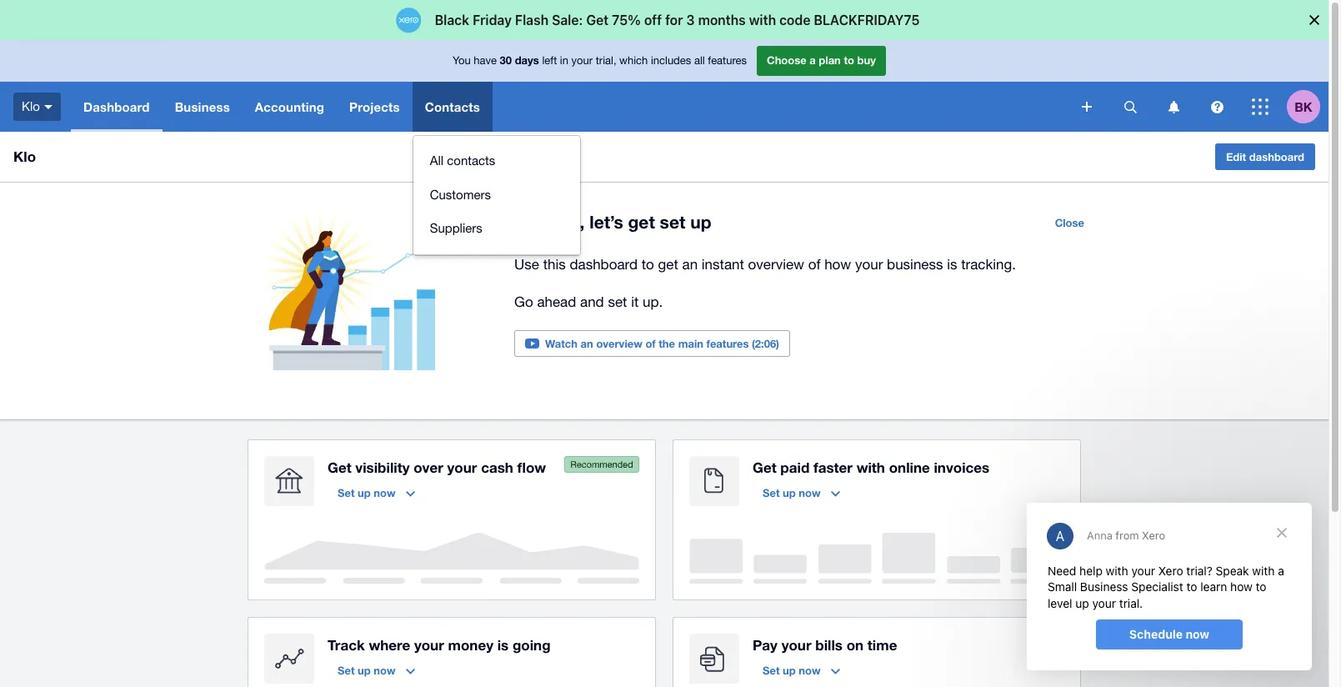 Task type: vqa. For each thing, say whether or not it's contained in the screenshot.
leftmost set
yes



Task type: locate. For each thing, give the bounding box(es) containing it.
bk
[[1295, 99, 1313, 114]]

set up now down track
[[338, 664, 396, 677]]

1 vertical spatial features
[[707, 337, 749, 350]]

0 vertical spatial dashboard
[[1250, 150, 1305, 163]]

get for get paid faster with online invoices
[[753, 459, 777, 476]]

banner
[[0, 40, 1329, 255]]

get up the up.
[[659, 256, 679, 273]]

1 vertical spatial overview
[[597, 337, 643, 350]]

use this dashboard to get an instant overview of how your business is tracking.
[[515, 256, 1017, 273]]

1 vertical spatial dialog
[[1028, 503, 1313, 671]]

svg image up edit dashboard button
[[1211, 100, 1224, 113]]

to for plan
[[844, 54, 855, 67]]

1 vertical spatial klo
[[13, 148, 36, 165]]

going
[[513, 636, 551, 654]]

recommended icon image
[[565, 456, 640, 473]]

0 horizontal spatial overview
[[597, 337, 643, 350]]

invoices icon image
[[690, 456, 740, 506]]

0 vertical spatial klo
[[22, 99, 40, 113]]

now for get paid faster with online invoices
[[799, 486, 821, 500]]

an
[[683, 256, 698, 273], [581, 337, 594, 350]]

business
[[175, 99, 230, 114]]

all contacts link
[[413, 144, 580, 178]]

business button
[[162, 82, 243, 132]]

0 horizontal spatial to
[[642, 256, 655, 273]]

dashboard inside button
[[1250, 150, 1305, 163]]

features inside you have 30 days left in your trial, which includes all features
[[708, 54, 747, 67]]

up
[[691, 212, 712, 233], [358, 486, 371, 500], [783, 486, 796, 500], [358, 664, 371, 677], [783, 664, 796, 677]]

1 horizontal spatial of
[[809, 256, 821, 273]]

suppliers link
[[413, 212, 580, 246]]

0 horizontal spatial an
[[581, 337, 594, 350]]

to
[[844, 54, 855, 67], [642, 256, 655, 273]]

now
[[374, 486, 396, 500], [799, 486, 821, 500], [374, 664, 396, 677], [799, 664, 821, 677]]

set for track where your money is going
[[338, 664, 355, 677]]

choose a plan to buy
[[767, 54, 877, 67]]

1 horizontal spatial set
[[660, 212, 686, 233]]

close
[[1056, 216, 1085, 229]]

get left visibility
[[328, 459, 352, 476]]

of left the
[[646, 337, 656, 350]]

up for pay
[[783, 664, 796, 677]]

up down track
[[358, 664, 371, 677]]

an left instant
[[683, 256, 698, 273]]

overview
[[749, 256, 805, 273], [597, 337, 643, 350]]

set up now button down pay your bills on time
[[753, 657, 850, 684]]

close button
[[1046, 209, 1095, 236]]

get visibility over your cash flow
[[328, 459, 546, 476]]

1 vertical spatial an
[[581, 337, 594, 350]]

(2:06)
[[752, 337, 780, 350]]

dashboard link
[[71, 82, 162, 132]]

to up the up.
[[642, 256, 655, 273]]

set up now
[[338, 486, 396, 500], [763, 486, 821, 500], [338, 664, 396, 677], [763, 664, 821, 677]]

flow
[[518, 459, 546, 476]]

up down paid
[[783, 486, 796, 500]]

get paid faster with online invoices
[[753, 459, 990, 476]]

of inside watch an overview of the main features (2:06) button
[[646, 337, 656, 350]]

2 get from the left
[[753, 459, 777, 476]]

up down pay your bills on time
[[783, 664, 796, 677]]

dashboard
[[1250, 150, 1305, 163], [570, 256, 638, 273]]

klo
[[22, 99, 40, 113], [13, 148, 36, 165]]

have
[[474, 54, 497, 67]]

accounting button
[[243, 82, 337, 132]]

projects button
[[337, 82, 413, 132]]

all
[[695, 54, 705, 67]]

0 horizontal spatial get
[[328, 459, 352, 476]]

1 vertical spatial set
[[608, 294, 628, 310]]

navigation containing dashboard
[[71, 82, 1071, 255]]

set right invoices icon
[[763, 486, 780, 500]]

dashboard right edit
[[1250, 150, 1305, 163]]

track money icon image
[[264, 634, 314, 684]]

up up instant
[[691, 212, 712, 233]]

features right all
[[708, 54, 747, 67]]

0 vertical spatial to
[[844, 54, 855, 67]]

0 horizontal spatial dashboard
[[570, 256, 638, 273]]

set down pay
[[763, 664, 780, 677]]

dialog
[[0, 0, 1342, 40], [1028, 503, 1313, 671]]

0 vertical spatial an
[[683, 256, 698, 273]]

0 vertical spatial set
[[660, 212, 686, 233]]

set up now button
[[328, 480, 425, 506], [753, 480, 850, 506], [328, 657, 425, 684], [753, 657, 850, 684]]

is left going
[[498, 636, 509, 654]]

plan
[[819, 54, 841, 67]]

set up now button down paid
[[753, 480, 850, 506]]

set down track
[[338, 664, 355, 677]]

overview inside button
[[597, 337, 643, 350]]

online
[[890, 459, 931, 476]]

0 vertical spatial get
[[628, 212, 655, 233]]

0 vertical spatial features
[[708, 54, 747, 67]]

get
[[328, 459, 352, 476], [753, 459, 777, 476]]

a
[[810, 54, 816, 67]]

0 vertical spatial of
[[809, 256, 821, 273]]

set
[[660, 212, 686, 233], [608, 294, 628, 310]]

set up now button for track where your money is going
[[328, 657, 425, 684]]

set up now for get paid faster with online invoices
[[763, 486, 821, 500]]

faster
[[814, 459, 853, 476]]

your right in
[[572, 54, 593, 67]]

watch an overview of the main features (2:06)
[[545, 337, 780, 350]]

1 vertical spatial get
[[659, 256, 679, 273]]

group containing all contacts
[[413, 136, 580, 254]]

features right main
[[707, 337, 749, 350]]

get left paid
[[753, 459, 777, 476]]

set right banking icon
[[338, 486, 355, 500]]

your
[[572, 54, 593, 67], [856, 256, 884, 273], [447, 459, 477, 476], [414, 636, 444, 654], [782, 636, 812, 654]]

set up now button down where
[[328, 657, 425, 684]]

pay your bills on time
[[753, 636, 898, 654]]

1 horizontal spatial overview
[[749, 256, 805, 273]]

time
[[868, 636, 898, 654]]

get for get visibility over your cash flow
[[328, 459, 352, 476]]

1 vertical spatial of
[[646, 337, 656, 350]]

up for get
[[783, 486, 796, 500]]

group
[[413, 136, 580, 254]]

contacts
[[447, 153, 496, 168]]

let's
[[590, 212, 624, 233]]

navigation
[[71, 82, 1071, 255]]

get right let's
[[628, 212, 655, 233]]

set
[[338, 486, 355, 500], [763, 486, 780, 500], [338, 664, 355, 677], [763, 664, 780, 677]]

0 horizontal spatial of
[[646, 337, 656, 350]]

svg image left dashboard link
[[44, 105, 53, 109]]

bills
[[816, 636, 843, 654]]

1 vertical spatial to
[[642, 256, 655, 273]]

1 vertical spatial dashboard
[[570, 256, 638, 273]]

track
[[328, 636, 365, 654]]

list box
[[413, 136, 580, 255]]

now for pay your bills on time
[[799, 664, 821, 677]]

an right watch
[[581, 337, 594, 350]]

overview right instant
[[749, 256, 805, 273]]

banner containing bk
[[0, 40, 1329, 255]]

of
[[809, 256, 821, 273], [646, 337, 656, 350]]

choose
[[767, 54, 807, 67]]

you
[[453, 54, 471, 67]]

of left how
[[809, 256, 821, 273]]

1 get from the left
[[328, 459, 352, 476]]

svg image left svg image at the top right of page
[[1083, 102, 1093, 112]]

money
[[448, 636, 494, 654]]

now down where
[[374, 664, 396, 677]]

is
[[948, 256, 958, 273], [498, 636, 509, 654]]

set right let's
[[660, 212, 686, 233]]

track where your money is going
[[328, 636, 551, 654]]

now down paid
[[799, 486, 821, 500]]

features
[[708, 54, 747, 67], [707, 337, 749, 350]]

0 vertical spatial dialog
[[0, 0, 1342, 40]]

1 vertical spatial is
[[498, 636, 509, 654]]

1 horizontal spatial get
[[659, 256, 679, 273]]

set up now for pay your bills on time
[[763, 664, 821, 677]]

1 horizontal spatial to
[[844, 54, 855, 67]]

is left tracking.
[[948, 256, 958, 273]]

set up now down pay
[[763, 664, 821, 677]]

banking preview line graph image
[[264, 533, 640, 584]]

pay
[[753, 636, 778, 654]]

1 horizontal spatial get
[[753, 459, 777, 476]]

set up now down visibility
[[338, 486, 396, 500]]

main
[[679, 337, 704, 350]]

1 horizontal spatial dashboard
[[1250, 150, 1305, 163]]

set up now down paid
[[763, 486, 821, 500]]

svg image
[[1253, 98, 1269, 115], [1169, 100, 1180, 113], [1211, 100, 1224, 113], [1083, 102, 1093, 112], [44, 105, 53, 109]]

now down visibility
[[374, 486, 396, 500]]

set left it
[[608, 294, 628, 310]]

to left buy
[[844, 54, 855, 67]]

dashboard up 'and'
[[570, 256, 638, 273]]

overview down it
[[597, 337, 643, 350]]

edit dashboard button
[[1216, 143, 1316, 170]]

1 horizontal spatial is
[[948, 256, 958, 273]]

dashboard
[[83, 99, 150, 114]]

now down pay your bills on time
[[799, 664, 821, 677]]

get
[[628, 212, 655, 233], [659, 256, 679, 273]]

to for dashboard
[[642, 256, 655, 273]]

0 vertical spatial overview
[[749, 256, 805, 273]]

set up now button for get paid faster with online invoices
[[753, 480, 850, 506]]



Task type: describe. For each thing, give the bounding box(es) containing it.
set up now for track where your money is going
[[338, 664, 396, 677]]

buy
[[858, 54, 877, 67]]

all
[[430, 153, 444, 168]]

up.
[[643, 294, 663, 310]]

up for track
[[358, 664, 371, 677]]

business
[[887, 256, 944, 273]]

1 horizontal spatial an
[[683, 256, 698, 273]]

banking icon image
[[264, 456, 314, 506]]

which
[[620, 54, 648, 67]]

edit
[[1227, 150, 1247, 163]]

klo button
[[0, 82, 71, 132]]

go ahead and set it up.
[[515, 294, 663, 310]]

cash
[[481, 459, 514, 476]]

projects
[[349, 99, 400, 114]]

you have 30 days left in your trial, which includes all features
[[453, 54, 747, 67]]

up down visibility
[[358, 486, 371, 500]]

the
[[659, 337, 676, 350]]

features inside button
[[707, 337, 749, 350]]

hi
[[515, 212, 532, 233]]

visibility
[[356, 459, 410, 476]]

left
[[542, 54, 557, 67]]

set up now button for pay your bills on time
[[753, 657, 850, 684]]

bk button
[[1288, 82, 1329, 132]]

watch
[[545, 337, 578, 350]]

set for pay your bills on time
[[763, 664, 780, 677]]

30
[[500, 54, 512, 67]]

on
[[847, 636, 864, 654]]

how
[[825, 256, 852, 273]]

your right pay
[[782, 636, 812, 654]]

there,
[[537, 212, 585, 233]]

an inside button
[[581, 337, 594, 350]]

group inside navigation
[[413, 136, 580, 254]]

invoices
[[934, 459, 990, 476]]

set up now button down visibility
[[328, 480, 425, 506]]

svg image
[[1125, 100, 1137, 113]]

go
[[515, 294, 533, 310]]

0 horizontal spatial is
[[498, 636, 509, 654]]

and
[[580, 294, 604, 310]]

contacts button
[[413, 82, 493, 132]]

where
[[369, 636, 410, 654]]

customers
[[430, 187, 491, 201]]

edit dashboard
[[1227, 150, 1305, 163]]

0 horizontal spatial get
[[628, 212, 655, 233]]

set for get paid faster with online invoices
[[763, 486, 780, 500]]

hi there, let's get set up
[[515, 212, 712, 233]]

svg image left bk
[[1253, 98, 1269, 115]]

in
[[560, 54, 569, 67]]

0 vertical spatial is
[[948, 256, 958, 273]]

with
[[857, 459, 886, 476]]

use
[[515, 256, 540, 273]]

trial,
[[596, 54, 617, 67]]

watch an overview of the main features (2:06) button
[[515, 330, 791, 357]]

your right where
[[414, 636, 444, 654]]

0 horizontal spatial set
[[608, 294, 628, 310]]

invoices preview bar graph image
[[690, 533, 1065, 584]]

now for track where your money is going
[[374, 664, 396, 677]]

suppliers
[[430, 221, 483, 235]]

all contacts
[[430, 153, 496, 168]]

your right how
[[856, 256, 884, 273]]

your right the over
[[447, 459, 477, 476]]

klo inside "popup button"
[[22, 99, 40, 113]]

svg image right svg image at the top right of page
[[1169, 100, 1180, 113]]

contacts
[[425, 99, 480, 114]]

this
[[543, 256, 566, 273]]

bills icon image
[[690, 634, 740, 684]]

accounting
[[255, 99, 324, 114]]

list box containing all contacts
[[413, 136, 580, 255]]

days
[[515, 54, 539, 67]]

customers link
[[413, 178, 580, 212]]

your inside you have 30 days left in your trial, which includes all features
[[572, 54, 593, 67]]

over
[[414, 459, 444, 476]]

it
[[631, 294, 639, 310]]

paid
[[781, 459, 810, 476]]

instant
[[702, 256, 745, 273]]

svg image inside klo "popup button"
[[44, 105, 53, 109]]

includes
[[651, 54, 692, 67]]

tracking.
[[962, 256, 1017, 273]]

ahead
[[537, 294, 577, 310]]



